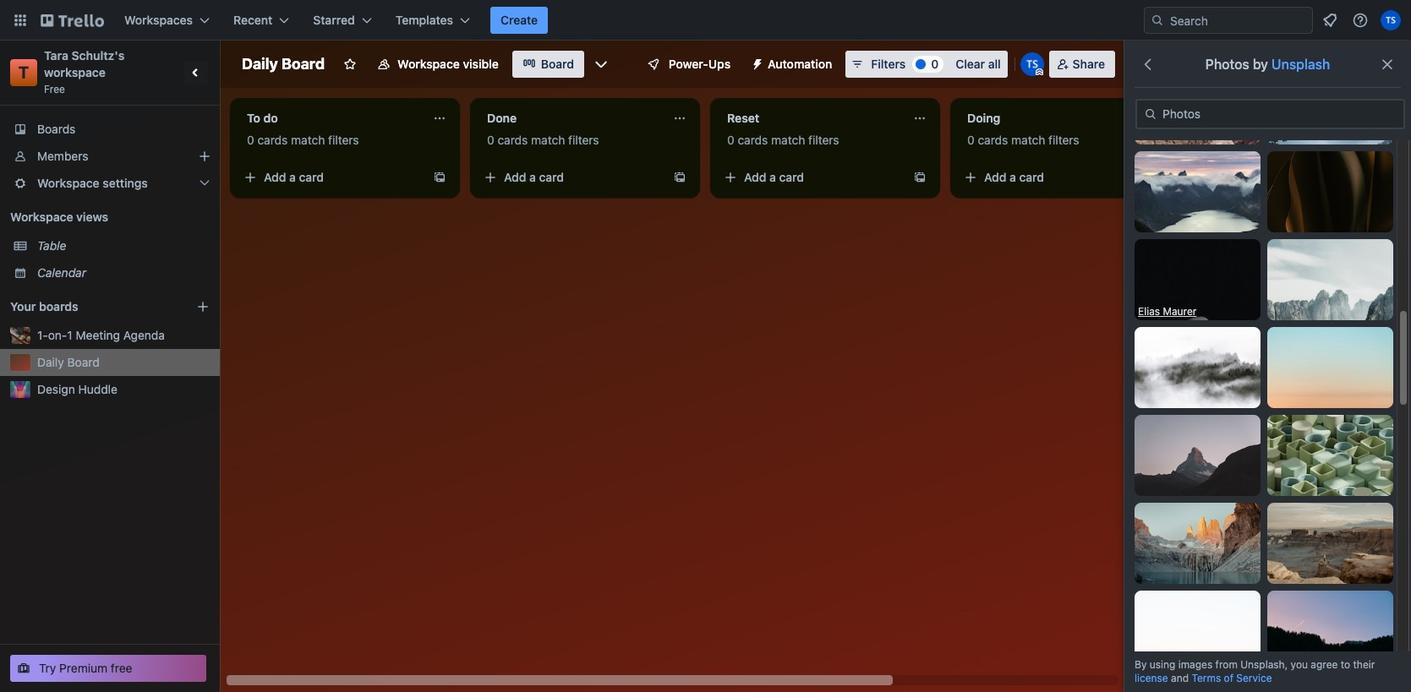 Task type: describe. For each thing, give the bounding box(es) containing it.
1-
[[37, 328, 48, 343]]

license
[[1135, 673, 1169, 685]]

4 a from the left
[[1010, 170, 1017, 184]]

recent button
[[223, 7, 300, 34]]

search image
[[1151, 14, 1165, 27]]

board link
[[512, 51, 585, 78]]

create from template… image for done
[[673, 171, 687, 184]]

terms of service link
[[1192, 673, 1273, 685]]

by using images from unsplash, you agree to their license and terms of service
[[1135, 659, 1376, 685]]

all
[[989, 57, 1001, 71]]

match for reset
[[772, 133, 806, 147]]

card for create from template… 'icon' for reset add a card button
[[780, 170, 805, 184]]

workspace visible button
[[367, 51, 509, 78]]

card for create from template… 'icon' for done's add a card button
[[539, 170, 564, 184]]

Board name text field
[[233, 51, 333, 78]]

starred button
[[303, 7, 382, 34]]

tara schultz's workspace link
[[44, 48, 128, 80]]

boards
[[37, 122, 76, 136]]

0 horizontal spatial board
[[67, 355, 100, 370]]

service
[[1237, 673, 1273, 685]]

your
[[10, 299, 36, 314]]

add board image
[[196, 300, 210, 314]]

try premium free button
[[10, 656, 206, 683]]

a for 1st create from template… 'icon'
[[289, 170, 296, 184]]

a for create from template… 'icon' for reset
[[770, 170, 777, 184]]

templates
[[396, 13, 453, 27]]

doing
[[968, 111, 1001, 125]]

recent
[[234, 13, 273, 27]]

elias
[[1139, 305, 1161, 318]]

0 left clear
[[932, 57, 939, 71]]

sm image
[[745, 51, 768, 74]]

cards for done
[[498, 133, 528, 147]]

filters for reset
[[809, 133, 840, 147]]

views
[[76, 210, 108, 224]]

do
[[264, 111, 278, 125]]

try
[[39, 662, 56, 676]]

board inside text field
[[282, 55, 325, 73]]

1 vertical spatial daily
[[37, 355, 64, 370]]

0 cards match filters for done
[[487, 133, 599, 147]]

calendar
[[37, 266, 86, 280]]

from
[[1216, 659, 1238, 672]]

card for add a card button associated with 1st create from template… 'icon'
[[299, 170, 324, 184]]

Reset text field
[[717, 105, 904, 132]]

automation
[[768, 57, 833, 71]]

their
[[1354, 659, 1376, 672]]

workspace visible
[[398, 57, 499, 71]]

2 horizontal spatial board
[[541, 57, 574, 71]]

workspace navigation collapse icon image
[[184, 61, 208, 85]]

agenda
[[123, 328, 165, 343]]

daily board inside board name text field
[[242, 55, 325, 73]]

customize views image
[[593, 56, 610, 73]]

free
[[44, 83, 65, 96]]

filters for done
[[569, 133, 599, 147]]

add a card button for 1st create from template… 'icon'
[[237, 164, 426, 191]]

create
[[501, 13, 538, 27]]

and
[[1172, 673, 1190, 685]]

boards
[[39, 299, 78, 314]]

settings
[[103, 176, 148, 190]]

1
[[67, 328, 73, 343]]

tara
[[44, 48, 69, 63]]

meeting
[[76, 328, 120, 343]]

workspace for workspace views
[[10, 210, 73, 224]]

schultz's
[[72, 48, 125, 63]]

match for to do
[[291, 133, 325, 147]]

share
[[1073, 57, 1106, 71]]

add for add a card button associated with 1st create from template… 'icon'
[[264, 170, 286, 184]]

to
[[247, 111, 261, 125]]

Search field
[[1165, 8, 1313, 33]]

starred
[[313, 13, 355, 27]]

free
[[111, 662, 132, 676]]

add a card button for create from template… 'icon' for reset
[[717, 164, 907, 191]]

0 horizontal spatial daily board
[[37, 355, 100, 370]]

unsplash
[[1272, 57, 1331, 72]]

1 create from template… image from the left
[[433, 171, 447, 184]]

match for done
[[531, 133, 565, 147]]

create button
[[491, 7, 548, 34]]

card for 4th add a card button from the left
[[1020, 170, 1045, 184]]

1 vertical spatial tara schultz (taraschultz7) image
[[1021, 52, 1045, 76]]

license link
[[1135, 673, 1169, 685]]

4 add a card button from the left
[[958, 164, 1147, 191]]

power-ups button
[[635, 51, 741, 78]]

templates button
[[386, 7, 481, 34]]

add a card for create from template… 'icon' for reset
[[744, 170, 805, 184]]

your boards
[[10, 299, 78, 314]]

members
[[37, 149, 88, 163]]

0 notifications image
[[1321, 10, 1341, 30]]

filters inside doing 0 cards match filters
[[1049, 133, 1080, 147]]

this member is an admin of this board. image
[[1036, 69, 1044, 76]]

terms
[[1192, 673, 1222, 685]]

table
[[37, 239, 66, 253]]

workspaces button
[[114, 7, 220, 34]]

design huddle
[[37, 382, 118, 397]]

cards inside doing 0 cards match filters
[[978, 133, 1009, 147]]



Task type: locate. For each thing, give the bounding box(es) containing it.
design
[[37, 382, 75, 397]]

a down "done" text field
[[530, 170, 536, 184]]

filters
[[872, 57, 906, 71]]

1 filters from the left
[[328, 133, 359, 147]]

to do
[[247, 111, 278, 125]]

photos by unsplash
[[1206, 57, 1331, 72]]

create from template… image
[[433, 171, 447, 184], [673, 171, 687, 184], [914, 171, 927, 184]]

Doing text field
[[958, 105, 1144, 132]]

1 horizontal spatial daily
[[242, 55, 278, 73]]

premium
[[59, 662, 108, 676]]

star or unstar board image
[[344, 58, 357, 71]]

board
[[282, 55, 325, 73], [541, 57, 574, 71], [67, 355, 100, 370]]

2 add a card from the left
[[504, 170, 564, 184]]

tara schultz (taraschultz7) image right open information menu image
[[1381, 10, 1402, 30]]

filters down to do text box at the top of the page
[[328, 133, 359, 147]]

0 down doing
[[968, 133, 975, 147]]

add down reset
[[744, 170, 767, 184]]

a for create from template… 'icon' for done
[[530, 170, 536, 184]]

card down reset text field
[[780, 170, 805, 184]]

add a card button down "done" text field
[[477, 164, 667, 191]]

add
[[264, 170, 286, 184], [504, 170, 527, 184], [744, 170, 767, 184], [985, 170, 1007, 184]]

daily down recent dropdown button
[[242, 55, 278, 73]]

1 add a card button from the left
[[237, 164, 426, 191]]

1-on-1 meeting agenda link
[[37, 327, 210, 344]]

card
[[299, 170, 324, 184], [539, 170, 564, 184], [780, 170, 805, 184], [1020, 170, 1045, 184]]

workspace for workspace settings
[[37, 176, 100, 190]]

add for create from template… 'icon' for reset add a card button
[[744, 170, 767, 184]]

daily
[[242, 55, 278, 73], [37, 355, 64, 370]]

workspace inside popup button
[[37, 176, 100, 190]]

workspace inside button
[[398, 57, 460, 71]]

4 filters from the left
[[1049, 133, 1080, 147]]

card down doing 0 cards match filters
[[1020, 170, 1045, 184]]

to
[[1342, 659, 1351, 672]]

by
[[1135, 659, 1147, 672]]

add a card button down reset text field
[[717, 164, 907, 191]]

match down reset text field
[[772, 133, 806, 147]]

0 down done
[[487, 133, 495, 147]]

tara schultz (taraschultz7) image
[[1381, 10, 1402, 30], [1021, 52, 1045, 76]]

2 horizontal spatial 0 cards match filters
[[728, 133, 840, 147]]

match down 'doing' text field
[[1012, 133, 1046, 147]]

add down done
[[504, 170, 527, 184]]

0 down reset
[[728, 133, 735, 147]]

0 cards match filters down to do text box at the top of the page
[[247, 133, 359, 147]]

2 cards from the left
[[498, 133, 528, 147]]

add for 4th add a card button from the left
[[985, 170, 1007, 184]]

match down "done" text field
[[531, 133, 565, 147]]

1 horizontal spatial 0 cards match filters
[[487, 133, 599, 147]]

huddle
[[78, 382, 118, 397]]

workspace
[[398, 57, 460, 71], [37, 176, 100, 190], [10, 210, 73, 224]]

cards for to do
[[258, 133, 288, 147]]

filters for to do
[[328, 133, 359, 147]]

0 horizontal spatial daily
[[37, 355, 64, 370]]

ups
[[709, 57, 731, 71]]

1 horizontal spatial daily board
[[242, 55, 325, 73]]

daily up design
[[37, 355, 64, 370]]

table link
[[37, 238, 210, 255]]

1 cards from the left
[[258, 133, 288, 147]]

3 filters from the left
[[809, 133, 840, 147]]

board left customize views 'image'
[[541, 57, 574, 71]]

To do text field
[[237, 105, 423, 132]]

0 vertical spatial daily board
[[242, 55, 325, 73]]

maurer
[[1164, 305, 1197, 318]]

0 cards match filters for to do
[[247, 133, 359, 147]]

workspace settings
[[37, 176, 148, 190]]

4 match from the left
[[1012, 133, 1046, 147]]

cards
[[258, 133, 288, 147], [498, 133, 528, 147], [738, 133, 768, 147], [978, 133, 1009, 147]]

photos
[[1206, 57, 1250, 72]]

you
[[1291, 659, 1309, 672]]

cards down reset
[[738, 133, 768, 147]]

daily board
[[242, 55, 325, 73], [37, 355, 100, 370]]

cards down done
[[498, 133, 528, 147]]

calendar link
[[37, 265, 210, 282]]

t link
[[10, 59, 37, 86]]

4 cards from the left
[[978, 133, 1009, 147]]

your boards with 3 items element
[[10, 297, 171, 317]]

1 horizontal spatial tara schultz (taraschultz7) image
[[1381, 10, 1402, 30]]

match
[[291, 133, 325, 147], [531, 133, 565, 147], [772, 133, 806, 147], [1012, 133, 1046, 147]]

using
[[1150, 659, 1176, 672]]

add down do
[[264, 170, 286, 184]]

3 match from the left
[[772, 133, 806, 147]]

a
[[289, 170, 296, 184], [530, 170, 536, 184], [770, 170, 777, 184], [1010, 170, 1017, 184]]

elias maurer
[[1139, 305, 1197, 318]]

0 cards match filters
[[247, 133, 359, 147], [487, 133, 599, 147], [728, 133, 840, 147]]

tara schultz (taraschultz7) image right all
[[1021, 52, 1045, 76]]

board left star or unstar board icon
[[282, 55, 325, 73]]

4 add from the left
[[985, 170, 1007, 184]]

workspace for workspace visible
[[398, 57, 460, 71]]

board up design huddle
[[67, 355, 100, 370]]

0 down "to"
[[247, 133, 254, 147]]

workspace settings button
[[0, 170, 220, 197]]

try premium free
[[39, 662, 132, 676]]

0 horizontal spatial tara schultz (taraschultz7) image
[[1021, 52, 1045, 76]]

3 0 cards match filters from the left
[[728, 133, 840, 147]]

elias maurer link
[[1135, 304, 1261, 321]]

1 match from the left
[[291, 133, 325, 147]]

0 horizontal spatial create from template… image
[[433, 171, 447, 184]]

add a card down doing 0 cards match filters
[[985, 170, 1045, 184]]

card down "done" text field
[[539, 170, 564, 184]]

a down reset text field
[[770, 170, 777, 184]]

4 add a card from the left
[[985, 170, 1045, 184]]

a down to do text box at the top of the page
[[289, 170, 296, 184]]

add a card down done
[[504, 170, 564, 184]]

of
[[1225, 673, 1234, 685]]

share button
[[1050, 51, 1116, 78]]

1 0 cards match filters from the left
[[247, 133, 359, 147]]

1 horizontal spatial create from template… image
[[673, 171, 687, 184]]

add a card button for create from template… 'icon' for done
[[477, 164, 667, 191]]

2 card from the left
[[539, 170, 564, 184]]

0 cards match filters down "done" text field
[[487, 133, 599, 147]]

0 vertical spatial daily
[[242, 55, 278, 73]]

create from template… image for reset
[[914, 171, 927, 184]]

3 card from the left
[[780, 170, 805, 184]]

0 for reset
[[728, 133, 735, 147]]

3 add from the left
[[744, 170, 767, 184]]

0 horizontal spatial 0 cards match filters
[[247, 133, 359, 147]]

agree
[[1312, 659, 1339, 672]]

2 add a card button from the left
[[477, 164, 667, 191]]

reset
[[728, 111, 760, 125]]

1 a from the left
[[289, 170, 296, 184]]

1 vertical spatial workspace
[[37, 176, 100, 190]]

3 add a card from the left
[[744, 170, 805, 184]]

0 vertical spatial workspace
[[398, 57, 460, 71]]

cards for reset
[[738, 133, 768, 147]]

Done text field
[[477, 105, 663, 132]]

automation button
[[745, 51, 843, 78]]

members link
[[0, 143, 220, 170]]

add a card down reset
[[744, 170, 805, 184]]

sm image
[[1143, 106, 1160, 123]]

filters down 'doing' text field
[[1049, 133, 1080, 147]]

daily board down 1
[[37, 355, 100, 370]]

done
[[487, 111, 517, 125]]

4 card from the left
[[1020, 170, 1045, 184]]

0 vertical spatial tara schultz (taraschultz7) image
[[1381, 10, 1402, 30]]

filters down "done" text field
[[569, 133, 599, 147]]

2 vertical spatial workspace
[[10, 210, 73, 224]]

1 card from the left
[[299, 170, 324, 184]]

cards down doing
[[978, 133, 1009, 147]]

1 vertical spatial daily board
[[37, 355, 100, 370]]

1 horizontal spatial board
[[282, 55, 325, 73]]

t
[[18, 63, 29, 82]]

add a card button down doing 0 cards match filters
[[958, 164, 1147, 191]]

card down to do text box at the top of the page
[[299, 170, 324, 184]]

doing 0 cards match filters
[[968, 111, 1080, 147]]

2 0 cards match filters from the left
[[487, 133, 599, 147]]

tara schultz's workspace free
[[44, 48, 128, 96]]

back to home image
[[41, 7, 104, 34]]

0 cards match filters for reset
[[728, 133, 840, 147]]

unsplash link
[[1272, 57, 1331, 72]]

images
[[1179, 659, 1213, 672]]

clear all button
[[949, 51, 1008, 78]]

0 inside doing 0 cards match filters
[[968, 133, 975, 147]]

power-ups
[[669, 57, 731, 71]]

match inside doing 0 cards match filters
[[1012, 133, 1046, 147]]

workspaces
[[124, 13, 193, 27]]

by
[[1254, 57, 1269, 72]]

daily board link
[[37, 354, 210, 371]]

unsplash,
[[1241, 659, 1289, 672]]

workspace down templates 'dropdown button'
[[398, 57, 460, 71]]

design huddle link
[[37, 382, 210, 398]]

match down to do text box at the top of the page
[[291, 133, 325, 147]]

2 a from the left
[[530, 170, 536, 184]]

0 for to do
[[247, 133, 254, 147]]

clear all
[[956, 57, 1001, 71]]

add a card for create from template… 'icon' for done
[[504, 170, 564, 184]]

power-
[[669, 57, 709, 71]]

1-on-1 meeting agenda
[[37, 328, 165, 343]]

0 cards match filters down reset text field
[[728, 133, 840, 147]]

workspace up table on the left of the page
[[10, 210, 73, 224]]

0 for done
[[487, 133, 495, 147]]

primary element
[[0, 0, 1412, 41]]

add down doing 0 cards match filters
[[985, 170, 1007, 184]]

open information menu image
[[1353, 12, 1370, 29]]

3 add a card button from the left
[[717, 164, 907, 191]]

2 filters from the left
[[569, 133, 599, 147]]

1 add from the left
[[264, 170, 286, 184]]

3 cards from the left
[[738, 133, 768, 147]]

workspace
[[44, 65, 106, 80]]

workspace views
[[10, 210, 108, 224]]

cards down do
[[258, 133, 288, 147]]

visible
[[463, 57, 499, 71]]

daily board down recent dropdown button
[[242, 55, 325, 73]]

3 create from template… image from the left
[[914, 171, 927, 184]]

on-
[[48, 328, 67, 343]]

add a card button down to do text box at the top of the page
[[237, 164, 426, 191]]

filters down reset text field
[[809, 133, 840, 147]]

clear
[[956, 57, 986, 71]]

2 match from the left
[[531, 133, 565, 147]]

2 horizontal spatial create from template… image
[[914, 171, 927, 184]]

2 add from the left
[[504, 170, 527, 184]]

daily inside board name text field
[[242, 55, 278, 73]]

filters
[[328, 133, 359, 147], [569, 133, 599, 147], [809, 133, 840, 147], [1049, 133, 1080, 147]]

add for create from template… 'icon' for done's add a card button
[[504, 170, 527, 184]]

Photos text field
[[1136, 99, 1406, 129]]

boards link
[[0, 116, 220, 143]]

add a card for 1st create from template… 'icon'
[[264, 170, 324, 184]]

add a card down do
[[264, 170, 324, 184]]

1 add a card from the left
[[264, 170, 324, 184]]

2 create from template… image from the left
[[673, 171, 687, 184]]

3 a from the left
[[770, 170, 777, 184]]

add a card button
[[237, 164, 426, 191], [477, 164, 667, 191], [717, 164, 907, 191], [958, 164, 1147, 191]]

workspace down members
[[37, 176, 100, 190]]

a down doing 0 cards match filters
[[1010, 170, 1017, 184]]



Task type: vqa. For each thing, say whether or not it's contained in the screenshot.
0 corresponding to Reset
yes



